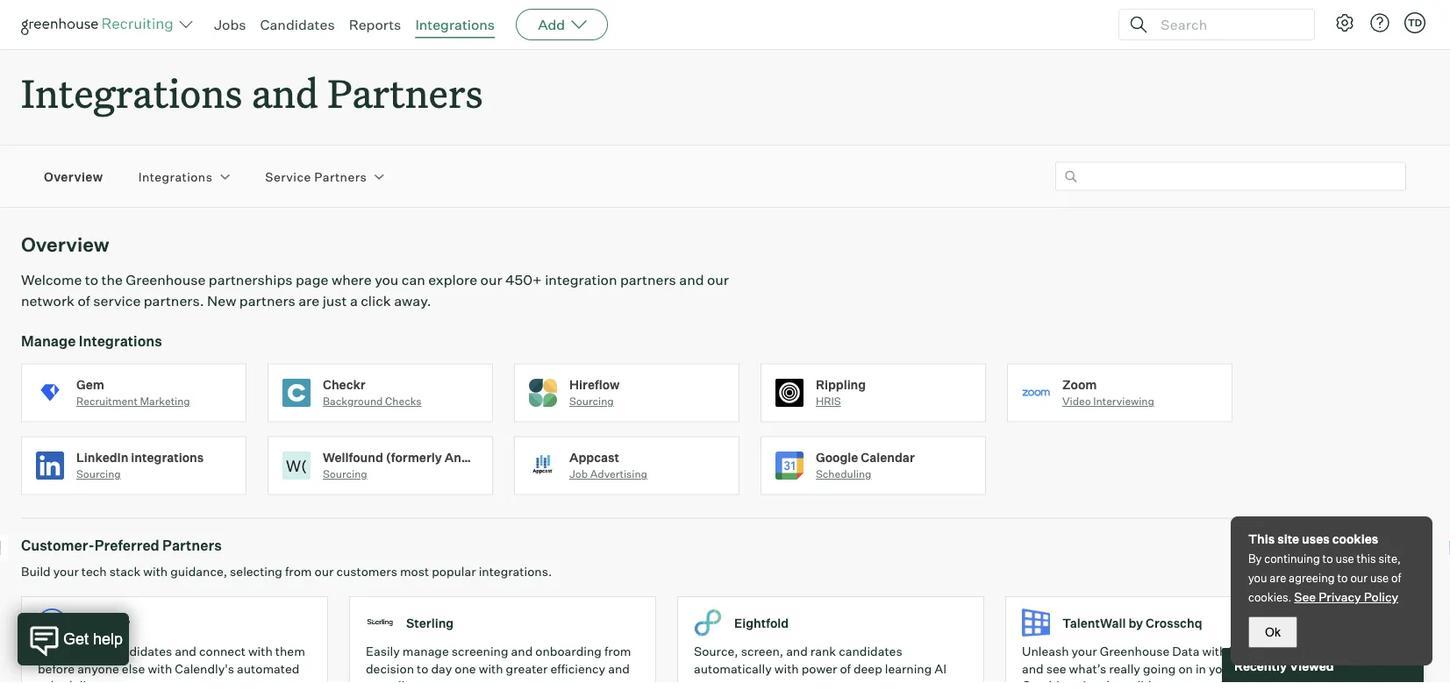 Task type: locate. For each thing, give the bounding box(es) containing it.
2 vertical spatial your
[[1209, 661, 1235, 677]]

to down 'manage'
[[417, 661, 428, 677]]

decision
[[366, 661, 414, 677]]

1 horizontal spatial use
[[1370, 571, 1389, 585]]

partners up guidance, on the bottom left of the page
[[162, 537, 222, 555]]

1 horizontal spatial your
[[1072, 644, 1097, 660]]

0 vertical spatial you
[[375, 271, 399, 289]]

0 horizontal spatial integrations link
[[138, 168, 213, 185]]

partners for integrations and partners
[[328, 67, 483, 118]]

our inside by continuing to use this site, you are agreeing to our use of cookies.
[[1351, 571, 1368, 585]]

agreeing
[[1289, 571, 1335, 585]]

manage
[[403, 644, 449, 660]]

td button
[[1405, 12, 1426, 33]]

None text field
[[1056, 162, 1406, 191]]

Search text field
[[1156, 12, 1299, 37]]

1 vertical spatial talentwall
[[1230, 644, 1290, 660]]

0 vertical spatial are
[[299, 292, 320, 310]]

2 candidates from the left
[[839, 644, 903, 660]]

learning
[[885, 661, 932, 677]]

from inside easily manage screening and onboarding from decision to day one with greater efficiency and compliance.
[[604, 644, 631, 660]]

source, screen, and rank candidates automatically with power of deep learning ai
[[694, 644, 947, 677]]

with right stack
[[143, 564, 168, 580]]

see privacy policy link
[[1294, 590, 1399, 605]]

0 vertical spatial overview
[[44, 169, 103, 184]]

recruitment
[[76, 395, 138, 408]]

talentwall
[[1063, 615, 1126, 631], [1230, 644, 1290, 660]]

job
[[569, 468, 588, 481]]

deep
[[854, 661, 882, 677]]

advertising
[[590, 468, 647, 481]]

1 horizontal spatial you
[[1249, 571, 1267, 585]]

from right selecting
[[285, 564, 312, 580]]

partners down the reports
[[328, 67, 483, 118]]

jobs
[[214, 16, 246, 33]]

are inside welcome to the greenhouse partnerships page where you can explore our 450+ integration partners and our network of service partners. new partners are just a click away.
[[299, 292, 320, 310]]

1 horizontal spatial talentwall
[[1230, 644, 1290, 660]]

1 horizontal spatial are
[[1270, 571, 1287, 585]]

with down screening
[[479, 661, 503, 677]]

and inside source, screen, and rank candidates automatically with power of deep learning ai
[[786, 644, 808, 660]]

configure image
[[1335, 12, 1356, 33]]

linkedin
[[76, 450, 128, 465]]

1 candidates from the left
[[109, 644, 172, 660]]

2 horizontal spatial your
[[1209, 661, 1235, 677]]

0 horizontal spatial candidates
[[109, 644, 172, 660]]

you up click
[[375, 271, 399, 289]]

partners right service
[[314, 169, 367, 184]]

scheduling
[[816, 468, 872, 481]]

partners
[[620, 271, 676, 289], [239, 292, 296, 310]]

of left deep
[[840, 661, 851, 677]]

2 vertical spatial partners
[[162, 537, 222, 555]]

can
[[402, 271, 425, 289]]

customer-
[[21, 537, 95, 555]]

0 vertical spatial your
[[53, 564, 79, 580]]

manage
[[21, 332, 76, 350]]

1 horizontal spatial of
[[840, 661, 851, 677]]

google
[[816, 450, 858, 465]]

of left service
[[78, 292, 90, 310]]

1 vertical spatial from
[[604, 644, 631, 660]]

greenhouse inside welcome to the greenhouse partnerships page where you can explore our 450+ integration partners and our network of service partners. new partners are just a click away.
[[126, 271, 206, 289]]

your
[[53, 564, 79, 580], [1072, 644, 1097, 660], [1209, 661, 1235, 677]]

with up in
[[1202, 644, 1227, 660]]

connect
[[199, 644, 246, 660]]

1 vertical spatial greenhouse
[[1100, 644, 1170, 660]]

recently
[[1235, 658, 1287, 674]]

1 vertical spatial are
[[1270, 571, 1287, 585]]

0 vertical spatial greenhouse
[[126, 271, 206, 289]]

greenhouse inside unleash your greenhouse data with talentwall and see what's really going on in your pipeline. combine visual candidate management wi
[[1100, 644, 1170, 660]]

from up efficiency
[[604, 644, 631, 660]]

sourcing down wellfound
[[323, 468, 367, 481]]

management
[[1173, 678, 1249, 684]]

integration
[[545, 271, 617, 289]]

hireflow sourcing
[[569, 377, 620, 408]]

0 vertical spatial partners
[[328, 67, 483, 118]]

partners right the integration
[[620, 271, 676, 289]]

partners down partnerships
[[239, 292, 296, 310]]

and inside welcome to the greenhouse partnerships page where you can explore our 450+ integration partners and our network of service partners. new partners are just a click away.
[[679, 271, 704, 289]]

2 vertical spatial of
[[840, 661, 851, 677]]

by
[[1129, 615, 1143, 631]]

our
[[480, 271, 502, 289], [707, 271, 729, 289], [315, 564, 334, 580], [1351, 571, 1368, 585]]

1 horizontal spatial from
[[604, 644, 631, 660]]

else
[[122, 661, 145, 677]]

with inside unleash your greenhouse data with talentwall and see what's really going on in your pipeline. combine visual candidate management wi
[[1202, 644, 1227, 660]]

greenhouse up really
[[1100, 644, 1170, 660]]

and
[[252, 67, 319, 118], [679, 271, 704, 289], [175, 644, 196, 660], [511, 644, 533, 660], [786, 644, 808, 660], [608, 661, 630, 677], [1022, 661, 1044, 677]]

rippling hris
[[816, 377, 866, 408]]

0 horizontal spatial greenhouse
[[126, 271, 206, 289]]

sourcing
[[569, 395, 614, 408], [76, 468, 121, 481], [323, 468, 367, 481]]

0 vertical spatial use
[[1336, 552, 1354, 566]]

1 vertical spatial of
[[1392, 571, 1401, 585]]

1 horizontal spatial sourcing
[[323, 468, 367, 481]]

your down customer-
[[53, 564, 79, 580]]

from
[[285, 564, 312, 580], [604, 644, 631, 660]]

this site uses cookies
[[1249, 532, 1379, 547]]

0 horizontal spatial your
[[53, 564, 79, 580]]

explore
[[428, 271, 477, 289]]

2 horizontal spatial of
[[1392, 571, 1401, 585]]

with down screen,
[[775, 661, 799, 677]]

your up what's
[[1072, 644, 1097, 660]]

selecting
[[230, 564, 282, 580]]

really
[[1109, 661, 1141, 677]]

in
[[1196, 661, 1206, 677]]

zoom video interviewing
[[1063, 377, 1155, 408]]

see
[[1294, 590, 1316, 605]]

greenhouse up the partners.
[[126, 271, 206, 289]]

your up management
[[1209, 661, 1235, 677]]

candidates
[[109, 644, 172, 660], [839, 644, 903, 660]]

you down by
[[1249, 571, 1267, 585]]

you inside welcome to the greenhouse partnerships page where you can explore our 450+ integration partners and our network of service partners. new partners are just a click away.
[[375, 271, 399, 289]]

1 vertical spatial your
[[1072, 644, 1097, 660]]

1 horizontal spatial integrations link
[[415, 16, 495, 33]]

candidates link
[[260, 16, 335, 33]]

talentwall up pipeline.
[[1230, 644, 1290, 660]]

1 vertical spatial you
[[1249, 571, 1267, 585]]

calendly's
[[175, 661, 234, 677]]

use up policy
[[1370, 571, 1389, 585]]

integrations
[[131, 450, 204, 465]]

1 vertical spatial use
[[1370, 571, 1389, 585]]

of down site,
[[1392, 571, 1401, 585]]

0 horizontal spatial are
[[299, 292, 320, 310]]

to left "the"
[[85, 271, 98, 289]]

0 vertical spatial of
[[78, 292, 90, 310]]

build
[[21, 564, 51, 580]]

of inside welcome to the greenhouse partnerships page where you can explore our 450+ integration partners and our network of service partners. new partners are just a click away.
[[78, 292, 90, 310]]

0 horizontal spatial of
[[78, 292, 90, 310]]

checkr background checks
[[323, 377, 422, 408]]

use left this
[[1336, 552, 1354, 566]]

impress
[[38, 644, 84, 660]]

sourcing down linkedin
[[76, 468, 121, 481]]

candidates up else
[[109, 644, 172, 660]]

1 horizontal spatial candidates
[[839, 644, 903, 660]]

2 horizontal spatial sourcing
[[569, 395, 614, 408]]

gem recruitment marketing
[[76, 377, 190, 408]]

and inside impress top candidates and connect with them before anyone else with calendly's automated scheduling.
[[175, 644, 196, 660]]

0 horizontal spatial you
[[375, 271, 399, 289]]

with inside source, screen, and rank candidates automatically with power of deep learning ai
[[775, 661, 799, 677]]

onboarding
[[535, 644, 602, 660]]

appcast
[[569, 450, 619, 465]]

and inside unleash your greenhouse data with talentwall and see what's really going on in your pipeline. combine visual candidate management wi
[[1022, 661, 1044, 677]]

sourcing down hireflow
[[569, 395, 614, 408]]

are down "page"
[[299, 292, 320, 310]]

unleash your greenhouse data with talentwall and see what's really going on in your pipeline. combine visual candidate management wi
[[1022, 644, 1290, 684]]

viewed
[[1290, 658, 1334, 674]]

1 vertical spatial partners
[[239, 292, 296, 310]]

easily
[[366, 644, 400, 660]]

background
[[323, 395, 383, 408]]

of
[[78, 292, 90, 310], [1392, 571, 1401, 585], [840, 661, 851, 677]]

overview link
[[44, 168, 103, 185]]

efficiency
[[551, 661, 606, 677]]

see privacy policy
[[1294, 590, 1399, 605]]

your for unleash
[[1072, 644, 1097, 660]]

candidates up deep
[[839, 644, 903, 660]]

service partners link
[[265, 168, 367, 185]]

add
[[538, 16, 565, 33]]

talentwall left by
[[1063, 615, 1126, 631]]

service
[[265, 169, 311, 184]]

integrations
[[415, 16, 495, 33], [21, 67, 242, 118], [138, 169, 213, 184], [79, 332, 162, 350]]

stack
[[109, 564, 141, 580]]

0 horizontal spatial sourcing
[[76, 468, 121, 481]]

to up privacy
[[1338, 571, 1348, 585]]

talentwall inside unleash your greenhouse data with talentwall and see what's really going on in your pipeline. combine visual candidate management wi
[[1230, 644, 1290, 660]]

0 vertical spatial partners
[[620, 271, 676, 289]]

0 vertical spatial from
[[285, 564, 312, 580]]

going
[[1143, 661, 1176, 677]]

1 horizontal spatial greenhouse
[[1100, 644, 1170, 660]]

0 horizontal spatial partners
[[239, 292, 296, 310]]

are up cookies.
[[1270, 571, 1287, 585]]

compliance.
[[366, 678, 436, 684]]

0 vertical spatial talentwall
[[1063, 615, 1126, 631]]



Task type: describe. For each thing, give the bounding box(es) containing it.
day
[[431, 661, 452, 677]]

by
[[1249, 552, 1262, 566]]

most
[[400, 564, 429, 580]]

sourcing inside wellfound (formerly angellist talent) sourcing
[[323, 468, 367, 481]]

0 horizontal spatial from
[[285, 564, 312, 580]]

site,
[[1379, 552, 1401, 566]]

policy
[[1364, 590, 1399, 605]]

candidates inside impress top candidates and connect with them before anyone else with calendly's automated scheduling.
[[109, 644, 172, 660]]

combine
[[1022, 678, 1074, 684]]

greenhouse recruiting image
[[21, 14, 179, 35]]

popular
[[432, 564, 476, 580]]

0 vertical spatial integrations link
[[415, 16, 495, 33]]

screening
[[452, 644, 508, 660]]

sourcing inside linkedin integrations sourcing
[[76, 468, 121, 481]]

calendar
[[861, 450, 915, 465]]

are inside by continuing to use this site, you are agreeing to our use of cookies.
[[1270, 571, 1287, 585]]

before
[[38, 661, 75, 677]]

0 horizontal spatial use
[[1336, 552, 1354, 566]]

0 horizontal spatial talentwall
[[1063, 615, 1126, 631]]

of inside by continuing to use this site, you are agreeing to our use of cookies.
[[1392, 571, 1401, 585]]

one
[[455, 661, 476, 677]]

gem
[[76, 377, 104, 392]]

partners for customer-preferred partners
[[162, 537, 222, 555]]

to inside easily manage screening and onboarding from decision to day one with greater efficiency and compliance.
[[417, 661, 428, 677]]

interviewing
[[1094, 395, 1155, 408]]

see
[[1047, 661, 1067, 677]]

preferred
[[95, 537, 159, 555]]

video
[[1063, 395, 1091, 408]]

data
[[1173, 644, 1200, 660]]

calendly
[[78, 615, 130, 631]]

build your tech stack with guidance, selecting from our customers most popular integrations.
[[21, 564, 552, 580]]

impress top candidates and connect with them before anyone else with calendly's automated scheduling.
[[38, 644, 305, 684]]

candidates
[[260, 16, 335, 33]]

where
[[332, 271, 372, 289]]

a
[[350, 292, 358, 310]]

sourcing inside hireflow sourcing
[[569, 395, 614, 408]]

source,
[[694, 644, 738, 660]]

screen,
[[741, 644, 784, 660]]

checkr
[[323, 377, 366, 392]]

integrations and partners
[[21, 67, 483, 118]]

w(
[[286, 456, 307, 476]]

wellfound
[[323, 450, 383, 465]]

with inside easily manage screening and onboarding from decision to day one with greater efficiency and compliance.
[[479, 661, 503, 677]]

1 vertical spatial integrations link
[[138, 168, 213, 185]]

with right else
[[148, 661, 172, 677]]

angellist
[[445, 450, 502, 465]]

ok
[[1265, 626, 1281, 639]]

google calendar scheduling
[[816, 450, 915, 481]]

you inside by continuing to use this site, you are agreeing to our use of cookies.
[[1249, 571, 1267, 585]]

hireflow
[[569, 377, 620, 392]]

privacy
[[1319, 590, 1361, 605]]

crosschq
[[1146, 615, 1203, 631]]

automatically
[[694, 661, 772, 677]]

of inside source, screen, and rank candidates automatically with power of deep learning ai
[[840, 661, 851, 677]]

zoom
[[1063, 377, 1097, 392]]

customer-preferred partners
[[21, 537, 222, 555]]

candidates inside source, screen, and rank candidates automatically with power of deep learning ai
[[839, 644, 903, 660]]

unleash
[[1022, 644, 1069, 660]]

1 vertical spatial overview
[[21, 233, 109, 257]]

site
[[1278, 532, 1300, 547]]

linkedin integrations sourcing
[[76, 450, 204, 481]]

welcome
[[21, 271, 82, 289]]

with up automated
[[248, 644, 273, 660]]

to down uses
[[1323, 552, 1333, 566]]

ai
[[935, 661, 947, 677]]

by continuing to use this site, you are agreeing to our use of cookies.
[[1249, 552, 1401, 605]]

just
[[323, 292, 347, 310]]

rank
[[811, 644, 836, 660]]

service partners
[[265, 169, 367, 184]]

integrations.
[[479, 564, 552, 580]]

top
[[87, 644, 106, 660]]

greater
[[506, 661, 548, 677]]

manage integrations
[[21, 332, 162, 350]]

td button
[[1401, 9, 1429, 37]]

eightfold
[[734, 615, 789, 631]]

reports
[[349, 16, 401, 33]]

uses
[[1302, 532, 1330, 547]]

customers
[[336, 564, 397, 580]]

cookies
[[1333, 532, 1379, 547]]

wellfound (formerly angellist talent) sourcing
[[323, 450, 548, 481]]

1 vertical spatial partners
[[314, 169, 367, 184]]

this
[[1249, 532, 1275, 547]]

recently viewed
[[1235, 658, 1334, 674]]

away.
[[394, 292, 431, 310]]

cookies.
[[1249, 590, 1292, 605]]

welcome to the greenhouse partnerships page where you can explore our 450+ integration partners and our network of service partners. new partners are just a click away.
[[21, 271, 729, 310]]

visual
[[1076, 678, 1110, 684]]

your for build
[[53, 564, 79, 580]]

(formerly
[[386, 450, 442, 465]]

automated
[[237, 661, 300, 677]]

to inside welcome to the greenhouse partnerships page where you can explore our 450+ integration partners and our network of service partners. new partners are just a click away.
[[85, 271, 98, 289]]

hris
[[816, 395, 841, 408]]

partners.
[[144, 292, 204, 310]]

reports link
[[349, 16, 401, 33]]

them
[[275, 644, 305, 660]]

candidate
[[1113, 678, 1170, 684]]

sterling
[[406, 615, 454, 631]]

1 horizontal spatial partners
[[620, 271, 676, 289]]

network
[[21, 292, 75, 310]]

the
[[101, 271, 123, 289]]



Task type: vqa. For each thing, say whether or not it's contained in the screenshot.


